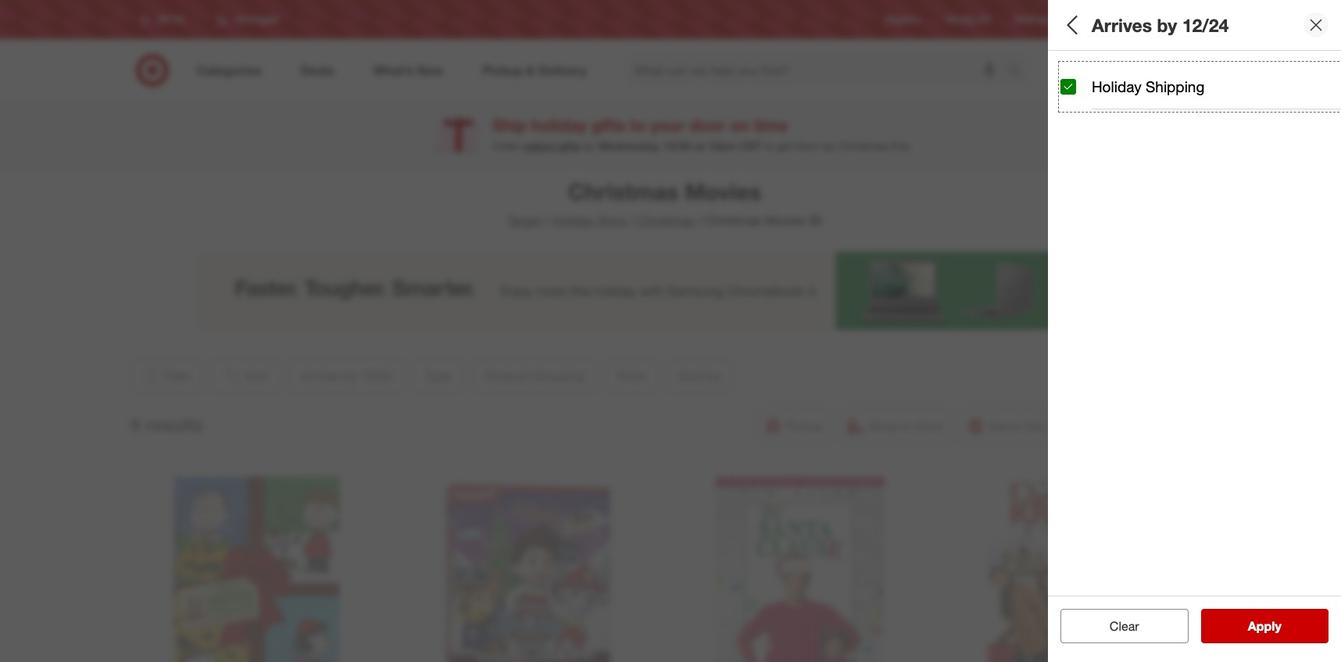 Task type: describe. For each thing, give the bounding box(es) containing it.
1 / from the left
[[545, 213, 549, 228]]

holiday inside christmas movies target / holiday shop / christmas / christmas movies (9)
[[552, 213, 594, 228]]

registry
[[886, 14, 921, 25]]

results for see results
[[1258, 618, 1298, 634]]

christmas up 'shop'
[[568, 177, 679, 206]]

weekly
[[946, 14, 976, 25]]

all filters dialog
[[1048, 0, 1342, 662]]

arrives by 12/24 dialog
[[1048, 0, 1342, 662]]

all
[[1135, 618, 1147, 634]]

weekly ad link
[[946, 13, 990, 26]]

on
[[730, 115, 750, 135]]

0 horizontal spatial movies
[[685, 177, 762, 206]]

all
[[1061, 14, 1083, 36]]

arrives by 12/24
[[1092, 14, 1229, 36]]

12/20
[[663, 139, 692, 152]]

Include out of stock checkbox
[[1061, 340, 1077, 355]]

redcard
[[1015, 14, 1053, 25]]

1 vertical spatial gifts
[[558, 139, 581, 152]]

filters
[[1088, 14, 1136, 36]]

find
[[1155, 14, 1173, 25]]

redcard link
[[1015, 13, 1053, 26]]

clear for clear
[[1110, 618, 1140, 634]]

search
[[1001, 64, 1038, 79]]

christmas movies target / holiday shop / christmas / christmas movies (9)
[[507, 177, 822, 228]]

0 vertical spatial to
[[631, 115, 646, 135]]

Holiday Shipping checkbox
[[1061, 79, 1077, 94]]

arrives for arrives by 12/24
[[1092, 14, 1152, 36]]

shipping inside arrives by 12/24 holiday shipping
[[1101, 82, 1144, 95]]

results for 9 results
[[145, 413, 203, 435]]

holiday
[[531, 115, 587, 135]]

arrives by 12/24 holiday shipping
[[1061, 61, 1174, 95]]

clear all button
[[1061, 609, 1189, 643]]

stores
[[1176, 14, 1203, 25]]

clear for clear all
[[1102, 618, 1132, 634]]

wednesday,
[[599, 139, 660, 152]]

christmas right 'shop'
[[638, 213, 695, 228]]

search button
[[1001, 53, 1038, 91]]

all filters
[[1061, 14, 1136, 36]]

1 vertical spatial to
[[764, 139, 774, 152]]

order
[[492, 139, 520, 152]]

weekly ad
[[946, 14, 990, 25]]

find stores
[[1155, 14, 1203, 25]]

What can we help you find? suggestions appear below search field
[[625, 53, 1012, 88]]

1 vertical spatial movies
[[765, 213, 805, 228]]

see results
[[1232, 618, 1298, 634]]

eve.
[[892, 139, 912, 152]]

12pm
[[708, 139, 737, 152]]

0 vertical spatial gifts
[[592, 115, 626, 135]]

(9)
[[809, 213, 822, 228]]



Task type: vqa. For each thing, say whether or not it's contained in the screenshot.
target circle link
yes



Task type: locate. For each thing, give the bounding box(es) containing it.
ship
[[492, 115, 527, 135]]

1 vertical spatial results
[[1258, 618, 1298, 634]]

christmas link
[[638, 213, 695, 228]]

1 clear from the left
[[1102, 618, 1132, 634]]

2 / from the left
[[630, 213, 634, 228]]

shipping right holiday shipping option
[[1101, 82, 1144, 95]]

movies left (9)
[[765, 213, 805, 228]]

12/24 inside arrives by 12/24 holiday shipping
[[1136, 61, 1174, 79]]

arrives inside arrives by 12/24 holiday shipping
[[1061, 61, 1111, 79]]

shipping
[[1146, 77, 1205, 95], [1101, 82, 1144, 95]]

arrives for arrives by 12/24 holiday shipping
[[1061, 61, 1111, 79]]

1 vertical spatial target
[[507, 213, 542, 228]]

2 clear from the left
[[1110, 618, 1140, 634]]

clear all
[[1102, 618, 1147, 634]]

/ right "christmas" link on the top
[[698, 213, 702, 228]]

0 horizontal spatial gifts
[[558, 139, 581, 152]]

12/24 for arrives by 12/24 holiday shipping
[[1136, 61, 1174, 79]]

movies
[[685, 177, 762, 206], [765, 213, 805, 228]]

1 link
[[1162, 53, 1197, 88]]

arrives inside dialog
[[1092, 14, 1152, 36]]

see
[[1232, 618, 1254, 634]]

1 horizontal spatial to
[[764, 139, 774, 152]]

holiday left 'shop'
[[552, 213, 594, 228]]

target
[[1078, 14, 1103, 25], [507, 213, 542, 228]]

holiday shipping
[[1092, 77, 1205, 95]]

9
[[130, 413, 140, 435]]

shop
[[597, 213, 627, 228]]

holiday right holiday shipping option
[[1092, 77, 1142, 95]]

results inside button
[[1258, 618, 1298, 634]]

your
[[651, 115, 685, 135]]

to left get
[[764, 139, 774, 152]]

target link
[[507, 213, 542, 228]]

0 horizontal spatial shipping
[[1101, 82, 1144, 95]]

target circle
[[1078, 14, 1130, 25]]

12/24 up 1
[[1183, 14, 1229, 36]]

cst
[[740, 139, 761, 152]]

get
[[777, 139, 793, 152]]

to up wednesday,
[[631, 115, 646, 135]]

advertisement region
[[196, 252, 1134, 330]]

3 / from the left
[[698, 213, 702, 228]]

them
[[796, 139, 821, 152]]

holiday shop link
[[552, 213, 627, 228]]

0 horizontal spatial target
[[507, 213, 542, 228]]

by inside arrives by 12/24 holiday shipping
[[1115, 61, 1131, 79]]

by
[[1157, 14, 1178, 36], [1115, 61, 1131, 79], [584, 139, 596, 152], [824, 139, 836, 152]]

to
[[631, 115, 646, 135], [764, 139, 774, 152]]

clear button
[[1061, 609, 1189, 643]]

target inside christmas movies target / holiday shop / christmas / christmas movies (9)
[[507, 213, 542, 228]]

12/24 inside arrives by 12/24 dialog
[[1183, 14, 1229, 36]]

christmas
[[839, 139, 888, 152], [568, 177, 679, 206], [638, 213, 695, 228], [705, 213, 762, 228]]

holiday right search 'button'
[[1061, 82, 1098, 95]]

arrives
[[1092, 14, 1152, 36], [1061, 61, 1111, 79]]

apply
[[1248, 618, 1282, 634]]

ship holiday gifts to your door on time order select gifts by wednesday, 12/20 at 12pm cst to get them by christmas eve.
[[492, 115, 912, 152]]

/ right 'shop'
[[630, 213, 634, 228]]

clear inside clear all button
[[1102, 618, 1132, 634]]

0 vertical spatial results
[[145, 413, 203, 435]]

christmas left eve.
[[839, 139, 888, 152]]

9 results
[[130, 413, 203, 435]]

christmas right "christmas" link on the top
[[705, 213, 762, 228]]

holiday inside arrives by 12/24 holiday shipping
[[1061, 82, 1098, 95]]

2 horizontal spatial /
[[698, 213, 702, 228]]

by inside dialog
[[1157, 14, 1178, 36]]

gifts up wednesday,
[[592, 115, 626, 135]]

shipping inside arrives by 12/24 dialog
[[1146, 77, 1205, 95]]

circle
[[1106, 14, 1130, 25]]

registry link
[[886, 13, 921, 26]]

door
[[690, 115, 726, 135]]

1 horizontal spatial target
[[1078, 14, 1103, 25]]

1 horizontal spatial movies
[[765, 213, 805, 228]]

holiday inside arrives by 12/24 dialog
[[1092, 77, 1142, 95]]

1 vertical spatial arrives
[[1061, 61, 1111, 79]]

results right see
[[1258, 618, 1298, 634]]

apply button
[[1201, 609, 1329, 643]]

0 vertical spatial arrives
[[1092, 14, 1152, 36]]

12/24
[[1183, 14, 1229, 36], [1136, 61, 1174, 79]]

0 horizontal spatial to
[[631, 115, 646, 135]]

1 horizontal spatial gifts
[[592, 115, 626, 135]]

1
[[1186, 56, 1190, 65]]

gifts
[[592, 115, 626, 135], [558, 139, 581, 152]]

christmas inside ship holiday gifts to your door on time order select gifts by wednesday, 12/20 at 12pm cst to get them by christmas eve.
[[839, 139, 888, 152]]

1 horizontal spatial 12/24
[[1183, 14, 1229, 36]]

gifts down holiday
[[558, 139, 581, 152]]

shipping down 1
[[1146, 77, 1205, 95]]

results right 9
[[145, 413, 203, 435]]

0 vertical spatial target
[[1078, 14, 1103, 25]]

0 vertical spatial 12/24
[[1183, 14, 1229, 36]]

/
[[545, 213, 549, 228], [630, 213, 634, 228], [698, 213, 702, 228]]

movies down 12pm
[[685, 177, 762, 206]]

find stores link
[[1155, 13, 1203, 26]]

holiday
[[1092, 77, 1142, 95], [1061, 82, 1098, 95], [552, 213, 594, 228]]

see results button
[[1201, 609, 1329, 643]]

1 vertical spatial 12/24
[[1136, 61, 1174, 79]]

1 horizontal spatial results
[[1258, 618, 1298, 634]]

clear inside "clear" button
[[1110, 618, 1140, 634]]

target circle link
[[1078, 13, 1130, 26]]

ad
[[979, 14, 990, 25]]

1 horizontal spatial /
[[630, 213, 634, 228]]

select
[[523, 139, 555, 152]]

0 vertical spatial movies
[[685, 177, 762, 206]]

12/24 for arrives by 12/24
[[1183, 14, 1229, 36]]

1 horizontal spatial shipping
[[1146, 77, 1205, 95]]

12/24 left 1
[[1136, 61, 1174, 79]]

clear
[[1102, 618, 1132, 634], [1110, 618, 1140, 634]]

time
[[754, 115, 788, 135]]

0 horizontal spatial /
[[545, 213, 549, 228]]

0 horizontal spatial results
[[145, 413, 203, 435]]

/ right target link
[[545, 213, 549, 228]]

results
[[145, 413, 203, 435], [1258, 618, 1298, 634]]

at
[[695, 139, 705, 152]]

0 horizontal spatial 12/24
[[1136, 61, 1174, 79]]



